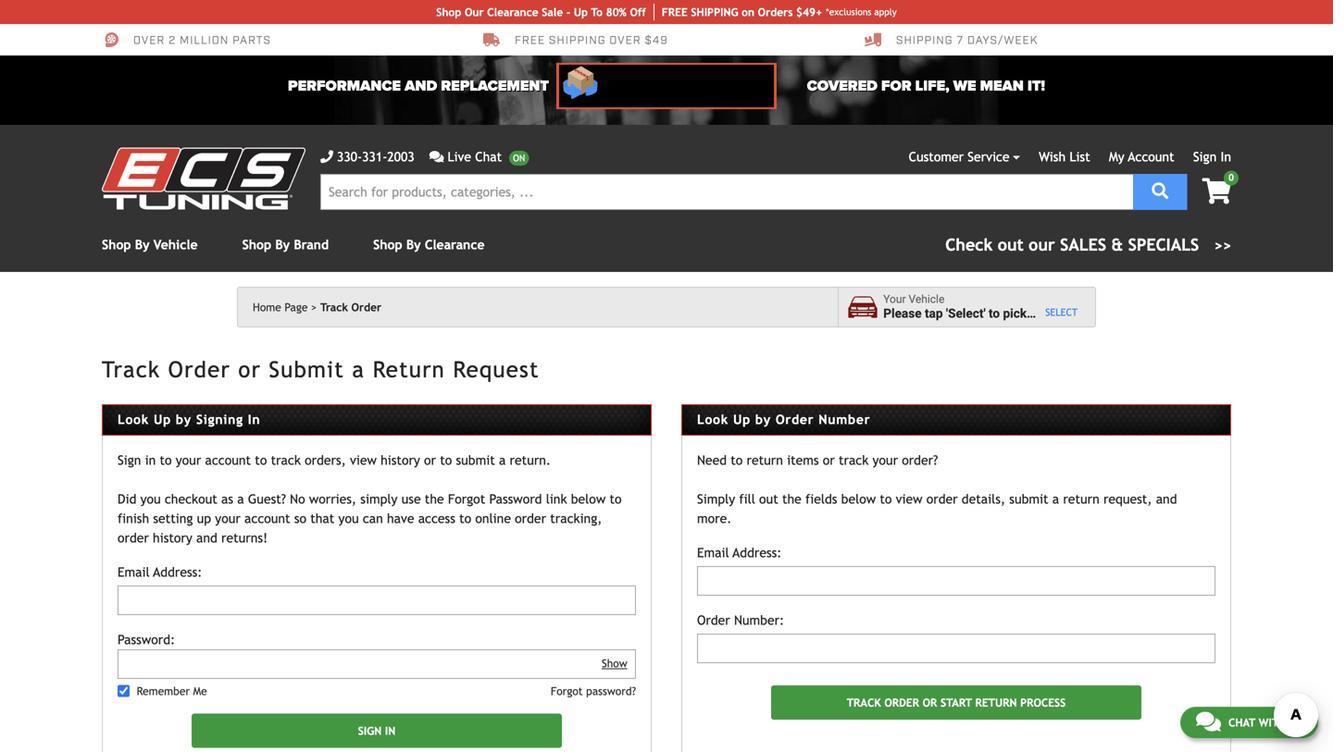 Task type: locate. For each thing, give the bounding box(es) containing it.
pick
[[1003, 307, 1027, 321]]

order right page in the left of the page
[[351, 301, 382, 314]]

return down track order
[[373, 357, 445, 383]]

$49+
[[796, 6, 822, 19]]

home page
[[253, 301, 308, 314]]

1 horizontal spatial submit
[[1010, 492, 1049, 507]]

order up look up by signing in
[[168, 357, 231, 383]]

look up by signing in
[[118, 413, 261, 427]]

2 vertical spatial sign
[[358, 725, 382, 738]]

comments image left chat with us
[[1196, 711, 1221, 733]]

0 horizontal spatial comments image
[[429, 150, 444, 163]]

330-331-2003 link
[[320, 147, 415, 167]]

by down ecs tuning image on the left top of page
[[135, 238, 150, 252]]

track inside button
[[847, 697, 881, 710]]

forgot up online
[[448, 492, 485, 507]]

2 horizontal spatial up
[[733, 413, 751, 427]]

history up the use
[[381, 453, 420, 468]]

1 vertical spatial sign in
[[358, 725, 396, 738]]

fields
[[806, 492, 837, 507]]

tap
[[925, 307, 943, 321]]

1 vertical spatial email
[[118, 565, 150, 580]]

to left pick
[[989, 307, 1000, 321]]

1 horizontal spatial email address:
[[697, 546, 782, 560]]

1 vertical spatial track
[[102, 357, 160, 383]]

live chat
[[448, 150, 502, 164]]

clearance up free
[[487, 6, 539, 19]]

*exclusions apply link
[[826, 5, 897, 19]]

sales & specials
[[1060, 235, 1199, 255]]

clearance down live
[[425, 238, 485, 252]]

2 below from the left
[[841, 492, 876, 507]]

0 horizontal spatial submit
[[456, 453, 495, 468]]

the inside did you checkout as a guest? no worries, simply use the forgot password link below to finish setting up your account so that you can have access to online order tracking, order history and returns!
[[425, 492, 444, 507]]

1 horizontal spatial and
[[1156, 492, 1177, 507]]

1 vertical spatial and
[[196, 531, 217, 546]]

home page link
[[253, 301, 317, 314]]

by
[[135, 238, 150, 252], [275, 238, 290, 252], [406, 238, 421, 252]]

phone image
[[320, 150, 333, 163]]

forgot left password? at bottom left
[[551, 685, 583, 698]]

1 horizontal spatial the
[[782, 492, 802, 507]]

order down password
[[515, 511, 546, 526]]

1 horizontal spatial return
[[976, 697, 1017, 710]]

order down finish
[[118, 531, 149, 546]]

and
[[1156, 492, 1177, 507], [196, 531, 217, 546]]

1 vertical spatial return
[[976, 697, 1017, 710]]

0 horizontal spatial history
[[153, 531, 192, 546]]

return inside button
[[976, 697, 1017, 710]]

checkout
[[165, 492, 217, 507]]

account up as in the bottom of the page
[[205, 453, 251, 468]]

1 by from the left
[[176, 413, 192, 427]]

1 horizontal spatial look
[[697, 413, 729, 427]]

0 horizontal spatial below
[[571, 492, 606, 507]]

0 horizontal spatial vehicle
[[154, 238, 198, 252]]

1 vertical spatial order
[[515, 511, 546, 526]]

free
[[662, 6, 688, 19]]

2 look from the left
[[697, 413, 729, 427]]

0 vertical spatial email
[[697, 546, 729, 560]]

a right pick
[[1030, 307, 1037, 321]]

None text field
[[697, 634, 1216, 664]]

it!
[[1028, 77, 1045, 95]]

0 horizontal spatial by
[[135, 238, 150, 252]]

1 vertical spatial in
[[248, 413, 261, 427]]

free ship ping on orders $49+ *exclusions apply
[[662, 6, 897, 19]]

0 horizontal spatial forgot
[[448, 492, 485, 507]]

2 horizontal spatial order
[[927, 492, 958, 507]]

0 vertical spatial email address:
[[697, 546, 782, 560]]

submit
[[456, 453, 495, 468], [1010, 492, 1049, 507]]

order inside simply fill out the fields below to view order details, submit a return request, and more.
[[927, 492, 958, 507]]

0 horizontal spatial email
[[118, 565, 150, 580]]

0 horizontal spatial return
[[373, 357, 445, 383]]

look up by order number
[[697, 413, 871, 427]]

1 horizontal spatial return
[[1063, 492, 1100, 507]]

sign in to your account to track orders, view history or to submit a return.
[[118, 453, 551, 468]]

you right "did" in the bottom left of the page
[[140, 492, 161, 507]]

by left brand
[[275, 238, 290, 252]]

return left items
[[747, 453, 783, 468]]

free shipping over $49
[[515, 33, 668, 48]]

and
[[405, 77, 437, 95]]

your left order?
[[873, 453, 898, 468]]

1 look from the left
[[118, 413, 149, 427]]

track order or start return process button
[[771, 686, 1142, 720]]

clearance for by
[[425, 238, 485, 252]]

1 vertical spatial clearance
[[425, 238, 485, 252]]

email address:
[[697, 546, 782, 560], [118, 565, 202, 580]]

2 by from the left
[[756, 413, 771, 427]]

view inside simply fill out the fields below to view order details, submit a return request, and more.
[[896, 492, 923, 507]]

'select'
[[946, 307, 986, 321]]

1 vertical spatial forgot
[[551, 685, 583, 698]]

2 horizontal spatial your
[[873, 453, 898, 468]]

days/week
[[968, 33, 1038, 48]]

track left start at the right of page
[[847, 697, 881, 710]]

your right 'in'
[[176, 453, 201, 468]]

0 horizontal spatial and
[[196, 531, 217, 546]]

return.
[[510, 453, 551, 468]]

with
[[1259, 716, 1286, 729]]

1 vertical spatial history
[[153, 531, 192, 546]]

or up access
[[424, 453, 436, 468]]

look up 'in'
[[118, 413, 149, 427]]

0 vertical spatial view
[[350, 453, 377, 468]]

order left "details,"
[[927, 492, 958, 507]]

2 horizontal spatial by
[[406, 238, 421, 252]]

0 horizontal spatial the
[[425, 492, 444, 507]]

1 horizontal spatial track
[[839, 453, 869, 468]]

1 horizontal spatial clearance
[[487, 6, 539, 19]]

track right page in the left of the page
[[320, 301, 348, 314]]

return right start at the right of page
[[976, 697, 1017, 710]]

by for signing
[[176, 413, 192, 427]]

email for simply fill out the fields below to view order details, submit a return request, and more.
[[697, 546, 729, 560]]

0 vertical spatial and
[[1156, 492, 1177, 507]]

0 vertical spatial return
[[373, 357, 445, 383]]

3 by from the left
[[406, 238, 421, 252]]

1 horizontal spatial up
[[574, 6, 588, 19]]

2 vertical spatial order
[[118, 531, 149, 546]]

1 horizontal spatial comments image
[[1196, 711, 1221, 733]]

sales
[[1060, 235, 1107, 255]]

0 vertical spatial forgot
[[448, 492, 485, 507]]

None email field
[[697, 566, 1216, 596], [118, 586, 636, 616], [697, 566, 1216, 596], [118, 586, 636, 616]]

0 vertical spatial history
[[381, 453, 420, 468]]

a inside "your vehicle please tap 'select' to pick a vehicle"
[[1030, 307, 1037, 321]]

1 horizontal spatial you
[[338, 511, 359, 526]]

chat left with on the bottom
[[1229, 716, 1256, 729]]

comments image
[[429, 150, 444, 163], [1196, 711, 1221, 733]]

remember me link
[[137, 685, 207, 698]]

1 vertical spatial chat
[[1229, 716, 1256, 729]]

track down number at the right of the page
[[839, 453, 869, 468]]

submit right "details,"
[[1010, 492, 1049, 507]]

1 vertical spatial address:
[[153, 565, 202, 580]]

by for order
[[756, 413, 771, 427]]

comments image left live
[[429, 150, 444, 163]]

look
[[118, 413, 149, 427], [697, 413, 729, 427]]

0 vertical spatial track
[[320, 301, 348, 314]]

0 horizontal spatial return
[[747, 453, 783, 468]]

below
[[571, 492, 606, 507], [841, 492, 876, 507]]

address: for checkout
[[153, 565, 202, 580]]

returns!
[[221, 531, 268, 546]]

0 horizontal spatial chat
[[475, 150, 502, 164]]

2 horizontal spatial track
[[847, 697, 881, 710]]

1 horizontal spatial below
[[841, 492, 876, 507]]

1 vertical spatial view
[[896, 492, 923, 507]]

comments image inside live chat link
[[429, 150, 444, 163]]

0 vertical spatial sign in
[[1193, 150, 1232, 164]]

to up guest?
[[255, 453, 267, 468]]

me
[[193, 685, 207, 698]]

million
[[180, 33, 229, 48]]

shipping 7 days/week link
[[865, 31, 1038, 48]]

0 vertical spatial chat
[[475, 150, 502, 164]]

1 horizontal spatial view
[[896, 492, 923, 507]]

parts
[[233, 33, 271, 48]]

email address: for simply fill out the fields below to view order details, submit a return request, and more.
[[697, 546, 782, 560]]

by down '2003'
[[406, 238, 421, 252]]

0 vertical spatial vehicle
[[154, 238, 198, 252]]

out
[[759, 492, 779, 507]]

1 vertical spatial comments image
[[1196, 711, 1221, 733]]

1 horizontal spatial by
[[756, 413, 771, 427]]

1 the from the left
[[425, 492, 444, 507]]

up for sign in to your account to track orders, view history or to submit a return.
[[154, 413, 171, 427]]

1 horizontal spatial history
[[381, 453, 420, 468]]

1 horizontal spatial vehicle
[[909, 293, 945, 306]]

1 vertical spatial submit
[[1010, 492, 1049, 507]]

email
[[697, 546, 729, 560], [118, 565, 150, 580]]

finish
[[118, 511, 149, 526]]

a left "request,"
[[1053, 492, 1059, 507]]

track up look up by signing in
[[102, 357, 160, 383]]

sale
[[542, 6, 563, 19]]

0 vertical spatial you
[[140, 492, 161, 507]]

look for look up by order number
[[697, 413, 729, 427]]

to inside "your vehicle please tap 'select' to pick a vehicle"
[[989, 307, 1000, 321]]

1 horizontal spatial chat
[[1229, 716, 1256, 729]]

0 horizontal spatial up
[[154, 413, 171, 427]]

1 below from the left
[[571, 492, 606, 507]]

track order or start return process
[[847, 697, 1066, 710]]

or left submit
[[238, 357, 261, 383]]

that
[[310, 511, 335, 526]]

1 vertical spatial you
[[338, 511, 359, 526]]

in
[[1221, 150, 1232, 164], [248, 413, 261, 427], [385, 725, 396, 738]]

to inside simply fill out the fields below to view order details, submit a return request, and more.
[[880, 492, 892, 507]]

0 vertical spatial order
[[927, 492, 958, 507]]

email down finish
[[118, 565, 150, 580]]

Search text field
[[320, 174, 1134, 210]]

chat right live
[[475, 150, 502, 164]]

in inside button
[[385, 725, 396, 738]]

return
[[747, 453, 783, 468], [1063, 492, 1100, 507]]

forgot inside did you checkout as a guest? no worries, simply use the forgot password link below to finish setting up your account so that you can have access to online order tracking, order history and returns!
[[448, 492, 485, 507]]

1 horizontal spatial by
[[275, 238, 290, 252]]

sign in for sign in link
[[1193, 150, 1232, 164]]

the up access
[[425, 492, 444, 507]]

track order
[[320, 301, 382, 314]]

None checkbox
[[118, 685, 130, 698]]

the right out
[[782, 492, 802, 507]]

1 vertical spatial return
[[1063, 492, 1100, 507]]

by left signing at the bottom
[[176, 413, 192, 427]]

2 horizontal spatial in
[[1221, 150, 1232, 164]]

our
[[465, 6, 484, 19]]

1 track from the left
[[271, 453, 301, 468]]

view down order?
[[896, 492, 923, 507]]

wish list
[[1039, 150, 1090, 164]]

did you checkout as a guest? no worries, simply use the forgot password link below to finish setting up your account so that you can have access to online order tracking, order history and returns!
[[118, 492, 622, 546]]

track left orders,
[[271, 453, 301, 468]]

below up tracking,
[[571, 492, 606, 507]]

view right orders,
[[350, 453, 377, 468]]

shipping
[[549, 33, 606, 48]]

330-331-2003
[[337, 150, 415, 164]]

up right -
[[574, 6, 588, 19]]

1 horizontal spatial track
[[320, 301, 348, 314]]

1 vertical spatial account
[[244, 511, 290, 526]]

sales & specials link
[[946, 232, 1232, 257]]

0 horizontal spatial address:
[[153, 565, 202, 580]]

a inside simply fill out the fields below to view order details, submit a return request, and more.
[[1053, 492, 1059, 507]]

address: down fill
[[733, 546, 782, 560]]

0 horizontal spatial email address:
[[118, 565, 202, 580]]

to right need
[[731, 453, 743, 468]]

vehicle down ecs tuning image on the left top of page
[[154, 238, 198, 252]]

the inside simply fill out the fields below to view order details, submit a return request, and more.
[[782, 492, 802, 507]]

forgot password?
[[551, 685, 636, 698]]

remember me
[[137, 685, 207, 698]]

sign for sign in button
[[358, 725, 382, 738]]

email for did you checkout as a guest? no worries, simply use the forgot password link below to finish setting up your account so that you can have access to online order tracking, order history and returns!
[[118, 565, 150, 580]]

link
[[546, 492, 567, 507]]

&
[[1112, 235, 1123, 255]]

vehicle
[[1040, 307, 1080, 321]]

2 horizontal spatial sign
[[1193, 150, 1217, 164]]

2 by from the left
[[275, 238, 290, 252]]

in for sign in button
[[385, 725, 396, 738]]

a inside did you checkout as a guest? no worries, simply use the forgot password link below to finish setting up your account so that you can have access to online order tracking, order history and returns!
[[237, 492, 244, 507]]

below right fields
[[841, 492, 876, 507]]

over
[[610, 33, 641, 48]]

shop for shop by brand
[[242, 238, 271, 252]]

vehicle up tap
[[909, 293, 945, 306]]

1 vertical spatial sign
[[118, 453, 141, 468]]

1 vertical spatial vehicle
[[909, 293, 945, 306]]

1 horizontal spatial sign
[[358, 725, 382, 738]]

use
[[402, 492, 421, 507]]

2 vertical spatial track
[[847, 697, 881, 710]]

1 by from the left
[[135, 238, 150, 252]]

by for vehicle
[[135, 238, 150, 252]]

and down up
[[196, 531, 217, 546]]

1 horizontal spatial in
[[385, 725, 396, 738]]

0 vertical spatial comments image
[[429, 150, 444, 163]]

up up 'in'
[[154, 413, 171, 427]]

account
[[1128, 150, 1175, 164]]

1 vertical spatial email address:
[[118, 565, 202, 580]]

lifetime replacement program banner image
[[556, 63, 777, 109]]

simply
[[697, 492, 735, 507]]

brand
[[294, 238, 329, 252]]

and inside simply fill out the fields below to view order details, submit a return request, and more.
[[1156, 492, 1177, 507]]

email address: down more.
[[697, 546, 782, 560]]

or right items
[[823, 453, 835, 468]]

your down as in the bottom of the page
[[215, 511, 241, 526]]

return left "request,"
[[1063, 492, 1100, 507]]

order inside button
[[885, 697, 919, 710]]

clearance inside shop our clearance sale - up to 80% off link
[[487, 6, 539, 19]]

0 vertical spatial sign
[[1193, 150, 1217, 164]]

address: down setting
[[153, 565, 202, 580]]

return
[[373, 357, 445, 383], [976, 697, 1017, 710]]

email address: down setting
[[118, 565, 202, 580]]

ship
[[691, 6, 714, 19]]

look up need
[[697, 413, 729, 427]]

submit left return. on the left bottom of page
[[456, 453, 495, 468]]

0 vertical spatial address:
[[733, 546, 782, 560]]

and right "request,"
[[1156, 492, 1177, 507]]

0 vertical spatial account
[[205, 453, 251, 468]]

account down guest?
[[244, 511, 290, 526]]

0 horizontal spatial clearance
[[425, 238, 485, 252]]

sign in link
[[1193, 150, 1232, 164]]

password?
[[586, 685, 636, 698]]

1 horizontal spatial address:
[[733, 546, 782, 560]]

access
[[418, 511, 455, 526]]

comments image inside chat with us link
[[1196, 711, 1221, 733]]

you left can
[[338, 511, 359, 526]]

0 vertical spatial submit
[[456, 453, 495, 468]]

2 the from the left
[[782, 492, 802, 507]]

0 horizontal spatial track
[[271, 453, 301, 468]]

wish
[[1039, 150, 1066, 164]]

shipping
[[896, 33, 953, 48]]

email down more.
[[697, 546, 729, 560]]

0 vertical spatial clearance
[[487, 6, 539, 19]]

0 horizontal spatial view
[[350, 453, 377, 468]]

history down setting
[[153, 531, 192, 546]]

you
[[140, 492, 161, 507], [338, 511, 359, 526]]

return inside simply fill out the fields below to view order details, submit a return request, and more.
[[1063, 492, 1100, 507]]

by up need to return items or track your order?
[[756, 413, 771, 427]]

orders,
[[305, 453, 346, 468]]

1 horizontal spatial order
[[515, 511, 546, 526]]

to right fields
[[880, 492, 892, 507]]

order
[[351, 301, 382, 314], [168, 357, 231, 383], [776, 413, 814, 427], [697, 613, 730, 628], [885, 697, 919, 710]]

your
[[176, 453, 201, 468], [873, 453, 898, 468], [215, 511, 241, 526]]

a right as in the bottom of the page
[[237, 492, 244, 507]]

None password field
[[118, 650, 594, 679]]

order left start at the right of page
[[885, 697, 919, 710]]

2 vertical spatial in
[[385, 725, 396, 738]]

up up fill
[[733, 413, 751, 427]]

sign inside button
[[358, 725, 382, 738]]

sign in inside button
[[358, 725, 396, 738]]

or left start at the right of page
[[923, 697, 937, 710]]

by for clearance
[[406, 238, 421, 252]]

0 horizontal spatial look
[[118, 413, 149, 427]]



Task type: vqa. For each thing, say whether or not it's contained in the screenshot.
the bottommost has
no



Task type: describe. For each thing, give the bounding box(es) containing it.
orders
[[758, 6, 793, 19]]

by for brand
[[275, 238, 290, 252]]

no
[[290, 492, 305, 507]]

to right link
[[610, 492, 622, 507]]

ecs tuning image
[[102, 148, 306, 210]]

shop for shop by vehicle
[[102, 238, 131, 252]]

need
[[697, 453, 727, 468]]

apply
[[875, 6, 897, 17]]

performance
[[288, 77, 401, 95]]

mean
[[980, 77, 1024, 95]]

clearance for our
[[487, 6, 539, 19]]

below inside did you checkout as a guest? no worries, simply use the forgot password link below to finish setting up your account so that you can have access to online order tracking, order history and returns!
[[571, 492, 606, 507]]

over 2 million parts
[[133, 33, 271, 48]]

0
[[1229, 172, 1234, 183]]

chat inside chat with us link
[[1229, 716, 1256, 729]]

track for track order or start return process
[[847, 697, 881, 710]]

shipping 7 days/week
[[896, 33, 1038, 48]]

email address: for did you checkout as a guest? no worries, simply use the forgot password link below to finish setting up your account so that you can have access to online order tracking, order history and returns!
[[118, 565, 202, 580]]

home
[[253, 301, 281, 314]]

please
[[884, 307, 922, 321]]

setting
[[153, 511, 193, 526]]

can
[[363, 511, 383, 526]]

my account
[[1109, 150, 1175, 164]]

to up access
[[440, 453, 452, 468]]

shopping cart image
[[1202, 178, 1232, 204]]

off
[[630, 6, 646, 19]]

live
[[448, 150, 471, 164]]

vehicle inside "your vehicle please tap 'select' to pick a vehicle"
[[909, 293, 945, 306]]

comments image for chat
[[1196, 711, 1221, 733]]

order for track order or submit a return request
[[168, 357, 231, 383]]

sign in button
[[192, 714, 562, 748]]

below inside simply fill out the fields below to view order details, submit a return request, and more.
[[841, 492, 876, 507]]

for
[[882, 77, 912, 95]]

need to return items or track your order?
[[697, 453, 938, 468]]

shop by vehicle
[[102, 238, 198, 252]]

did
[[118, 492, 136, 507]]

comments image for live
[[429, 150, 444, 163]]

your
[[884, 293, 906, 306]]

shop for shop by clearance
[[373, 238, 402, 252]]

wish list link
[[1039, 150, 1090, 164]]

0 horizontal spatial your
[[176, 453, 201, 468]]

chat inside live chat link
[[475, 150, 502, 164]]

on
[[742, 6, 755, 19]]

account inside did you checkout as a guest? no worries, simply use the forgot password link below to finish setting up your account so that you can have access to online order tracking, order history and returns!
[[244, 511, 290, 526]]

order left 'number:'
[[697, 613, 730, 628]]

or inside button
[[923, 697, 937, 710]]

my account link
[[1109, 150, 1175, 164]]

1 horizontal spatial forgot
[[551, 685, 583, 698]]

order number:
[[697, 613, 784, 628]]

track for track order
[[320, 301, 348, 314]]

show link
[[594, 650, 636, 679]]

$49
[[645, 33, 668, 48]]

shop by vehicle link
[[102, 238, 198, 252]]

signing
[[196, 413, 243, 427]]

history inside did you checkout as a guest? no worries, simply use the forgot password link below to finish setting up your account so that you can have access to online order tracking, order history and returns!
[[153, 531, 192, 546]]

chat with us
[[1229, 716, 1303, 729]]

service
[[968, 150, 1010, 164]]

0 horizontal spatial you
[[140, 492, 161, 507]]

free shipping over $49 link
[[483, 31, 668, 48]]

shop by clearance
[[373, 238, 485, 252]]

forgot password? link
[[551, 683, 636, 700]]

shop by clearance link
[[373, 238, 485, 252]]

have
[[387, 511, 414, 526]]

to right 'in'
[[160, 453, 172, 468]]

a left return. on the left bottom of page
[[499, 453, 506, 468]]

sign in for sign in button
[[358, 725, 396, 738]]

0 horizontal spatial order
[[118, 531, 149, 546]]

order for track order or start return process
[[885, 697, 919, 710]]

search image
[[1152, 183, 1169, 200]]

track for track order or submit a return request
[[102, 357, 160, 383]]

up for need to return items or track your order?
[[733, 413, 751, 427]]

in for sign in link
[[1221, 150, 1232, 164]]

sign for sign in link
[[1193, 150, 1217, 164]]

live chat link
[[429, 147, 529, 167]]

order?
[[902, 453, 938, 468]]

80%
[[606, 6, 627, 19]]

remember
[[137, 685, 190, 698]]

look for look up by signing in
[[118, 413, 149, 427]]

shop by brand link
[[242, 238, 329, 252]]

details,
[[962, 492, 1006, 507]]

submit inside simply fill out the fields below to view order details, submit a return request, and more.
[[1010, 492, 1049, 507]]

ping
[[714, 6, 739, 19]]

as
[[221, 492, 233, 507]]

worries,
[[309, 492, 357, 507]]

to left online
[[459, 511, 471, 526]]

request,
[[1104, 492, 1152, 507]]

shop by brand
[[242, 238, 329, 252]]

shop our clearance sale - up to 80% off
[[436, 6, 646, 19]]

2 track from the left
[[839, 453, 869, 468]]

order for track order
[[351, 301, 382, 314]]

0 horizontal spatial in
[[248, 413, 261, 427]]

0 vertical spatial return
[[747, 453, 783, 468]]

to
[[591, 6, 603, 19]]

so
[[294, 511, 307, 526]]

online
[[475, 511, 511, 526]]

order up items
[[776, 413, 814, 427]]

number:
[[734, 613, 784, 628]]

-
[[567, 6, 571, 19]]

chat with us link
[[1181, 707, 1319, 738]]

address: for out
[[733, 546, 782, 560]]

select link
[[1046, 305, 1078, 320]]

covered
[[807, 77, 878, 95]]

life,
[[915, 77, 950, 95]]

0 link
[[1188, 171, 1239, 206]]

track order or submit a return request
[[102, 357, 540, 383]]

up inside shop our clearance sale - up to 80% off link
[[574, 6, 588, 19]]

your inside did you checkout as a guest? no worries, simply use the forgot password link below to finish setting up your account so that you can have access to online order tracking, order history and returns!
[[215, 511, 241, 526]]

simply fill out the fields below to view order details, submit a return request, and more.
[[697, 492, 1177, 526]]

password
[[489, 492, 542, 507]]

0 horizontal spatial sign
[[118, 453, 141, 468]]

we
[[954, 77, 977, 95]]

shop for shop our clearance sale - up to 80% off
[[436, 6, 461, 19]]

guest?
[[248, 492, 286, 507]]

and inside did you checkout as a guest? no worries, simply use the forgot password link below to finish setting up your account so that you can have access to online order tracking, order history and returns!
[[196, 531, 217, 546]]

page
[[285, 301, 308, 314]]

process
[[1021, 697, 1066, 710]]

over 2 million parts link
[[102, 31, 271, 48]]

number
[[819, 413, 871, 427]]

customer service button
[[909, 147, 1021, 167]]

submit
[[269, 357, 344, 383]]

performance and replacement
[[288, 77, 549, 95]]

customer
[[909, 150, 964, 164]]

a right submit
[[352, 357, 365, 383]]



